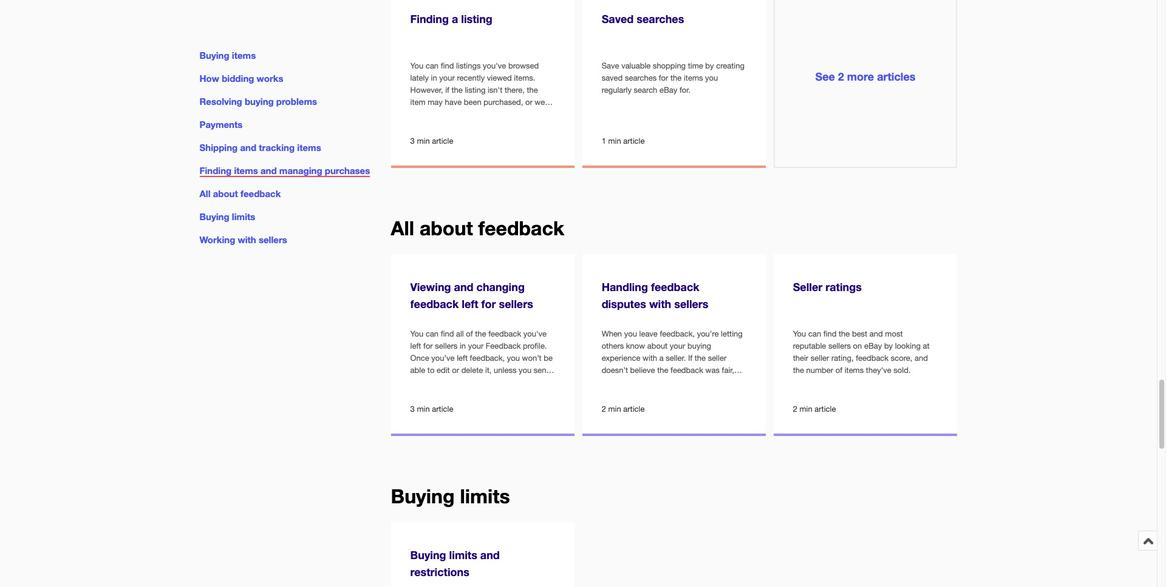 Task type: describe. For each thing, give the bounding box(es) containing it.
reputable
[[793, 342, 826, 351]]

letting
[[721, 330, 743, 339]]

the down their
[[793, 366, 804, 375]]

purchased,
[[484, 98, 523, 107]]

creating
[[716, 61, 745, 70]]

you for finding a listing
[[410, 61, 424, 70]]

to
[[439, 110, 446, 119]]

seller. if the
[[666, 354, 706, 363]]

viewing and changing feedback left for sellers
[[410, 280, 533, 311]]

with inside handling feedback disputes with sellers
[[649, 297, 671, 311]]

finding for finding a listing
[[410, 12, 449, 25]]

resolving
[[200, 96, 242, 107]]

and inside viewing and changing feedback left for sellers
[[454, 280, 474, 294]]

1
[[602, 136, 606, 146]]

score,
[[891, 354, 913, 363]]

you inside save valuable shopping time by creating saved searches for the items you regularly search ebay for.
[[705, 73, 718, 82]]

by inside save valuable shopping time by creating saved searches for the items you regularly search ebay for.
[[705, 61, 714, 70]]

of
[[836, 366, 843, 375]]

you for seller ratings
[[793, 330, 806, 339]]

items inside the finding items and managing purchases link
[[234, 165, 258, 176]]

been
[[464, 98, 481, 107]]

min for handling feedback disputes with sellers
[[608, 405, 621, 414]]

feedback inside when you leave feedback, you're letting others know about your buying experience with a seller. if the seller doesn't believe the feedback was fair, they may dispute it.
[[671, 366, 703, 375]]

the left best
[[839, 330, 850, 339]]

finding for finding items and managing purchases
[[200, 165, 232, 176]]

finding items and managing purchases link
[[200, 165, 370, 178]]

1 vertical spatial all
[[391, 217, 414, 240]]

they
[[602, 378, 617, 387]]

best
[[852, 330, 868, 339]]

working
[[200, 235, 235, 246]]

lately
[[410, 73, 429, 82]]

0 vertical spatial about
[[213, 188, 238, 199]]

their
[[793, 354, 809, 363]]

items inside save valuable shopping time by creating saved searches for the items you regularly search ebay for.
[[684, 73, 703, 82]]

restrictions
[[410, 566, 469, 579]]

article for saved searches
[[623, 136, 645, 146]]

items up managing
[[297, 142, 321, 153]]

listing.
[[490, 110, 513, 119]]

may inside you can find listings you've browsed lately in your recently viewed items. however, if the listing isn't there, the item may have been purchased, or we needed to remove the listing.
[[428, 98, 443, 107]]

viewed
[[487, 73, 512, 82]]

seller ratings
[[793, 280, 862, 294]]

have
[[445, 98, 462, 107]]

3 for viewing and changing feedback left for sellers
[[410, 405, 415, 414]]

sellers inside you can find the best and most reputable sellers on ebay by looking at their seller rating, feedback score, and the number of items they've sold.
[[828, 342, 851, 351]]

bidding
[[222, 73, 254, 84]]

ebay inside you can find the best and most reputable sellers on ebay by looking at their seller rating, feedback score, and the number of items they've sold.
[[864, 342, 882, 351]]

0 horizontal spatial all
[[200, 188, 210, 199]]

article for viewing and changing feedback left for sellers
[[432, 405, 453, 414]]

buying items
[[200, 50, 256, 61]]

seller
[[793, 280, 823, 294]]

the down the been
[[477, 110, 488, 119]]

3 for finding a listing
[[410, 136, 415, 146]]

2 horizontal spatial 2
[[838, 70, 844, 83]]

finding a listing
[[410, 12, 493, 25]]

sellers right the working
[[259, 235, 287, 246]]

listing inside you can find listings you've browsed lately in your recently viewed items. however, if the listing isn't there, the item may have been purchased, or we needed to remove the listing.
[[465, 86, 486, 95]]

payments link
[[200, 119, 243, 130]]

on
[[853, 342, 862, 351]]

problems
[[276, 96, 317, 107]]

buying items link
[[200, 50, 256, 61]]

works
[[257, 73, 283, 84]]

how
[[200, 73, 219, 84]]

purchases
[[325, 165, 370, 176]]

saved
[[602, 12, 634, 25]]

buying inside when you leave feedback, you're letting others know about your buying experience with a seller. if the seller doesn't believe the feedback was fair, they may dispute it.
[[688, 342, 711, 351]]

1 min article
[[602, 136, 645, 146]]

finding items and managing purchases
[[200, 165, 370, 176]]

buying limits and restrictions
[[410, 549, 500, 579]]

for.
[[680, 86, 691, 95]]

the right if
[[452, 86, 463, 95]]

you inside when you leave feedback, you're letting others know about your buying experience with a seller. if the seller doesn't believe the feedback was fair, they may dispute it.
[[624, 330, 637, 339]]

0 horizontal spatial all about feedback
[[200, 188, 281, 199]]

looking
[[895, 342, 921, 351]]

working with sellers
[[200, 235, 287, 246]]

handling feedback disputes with sellers
[[602, 280, 709, 311]]

for inside save valuable shopping time by creating saved searches for the items you regularly search ebay for.
[[659, 73, 668, 82]]

articles
[[877, 70, 916, 83]]

can for seller
[[808, 330, 821, 339]]

payments
[[200, 119, 243, 130]]

buying limits link
[[200, 212, 255, 223]]

believe
[[630, 366, 655, 375]]

min for finding a listing
[[417, 136, 430, 146]]

buying limits and restrictions link
[[391, 523, 575, 588]]

1 horizontal spatial all about feedback
[[391, 217, 564, 240]]

at
[[923, 342, 930, 351]]

items.
[[514, 73, 535, 82]]

all about feedback link
[[200, 188, 281, 199]]

min for saved searches
[[608, 136, 621, 146]]

handling
[[602, 280, 648, 294]]

save valuable shopping time by creating saved searches for the items you regularly search ebay for.
[[602, 61, 745, 95]]

there,
[[505, 86, 525, 95]]

and inside buying limits and restrictions
[[480, 549, 500, 562]]

searches inside save valuable shopping time by creating saved searches for the items you regularly search ebay for.
[[625, 73, 657, 82]]

the inside when you leave feedback, you're letting others know about your buying experience with a seller. if the seller doesn't believe the feedback was fair, they may dispute it.
[[657, 366, 668, 375]]

1 horizontal spatial buying limits
[[391, 485, 510, 508]]

0 vertical spatial buying limits
[[200, 212, 255, 223]]

changing
[[477, 280, 525, 294]]

left
[[462, 297, 478, 311]]

buying inside buying limits and restrictions
[[410, 549, 446, 562]]

search
[[634, 86, 657, 95]]

item
[[410, 98, 426, 107]]

save
[[602, 61, 619, 70]]

viewing
[[410, 280, 451, 294]]

0 vertical spatial buying
[[245, 96, 274, 107]]

shipping and tracking items link
[[200, 142, 321, 153]]

find for ratings
[[823, 330, 837, 339]]

browsed
[[508, 61, 539, 70]]

2 min article for handling feedback disputes with sellers
[[602, 405, 645, 414]]

sellers inside handling feedback disputes with sellers
[[674, 297, 709, 311]]

by inside you can find the best and most reputable sellers on ebay by looking at their seller rating, feedback score, and the number of items they've sold.
[[884, 342, 893, 351]]

3 min article for finding a listing
[[410, 136, 453, 146]]

1 vertical spatial limits
[[460, 485, 510, 508]]

sellers inside viewing and changing feedback left for sellers
[[499, 297, 533, 311]]

ratings
[[826, 280, 862, 294]]



Task type: vqa. For each thing, say whether or not it's contained in the screenshot.
the feedback inside the You can find the best and most reputable sellers on eBay by looking at their seller rating, feedback score, and the number of items they've sold.
yes



Task type: locate. For each thing, give the bounding box(es) containing it.
with inside when you leave feedback, you're letting others know about your buying experience with a seller. if the seller doesn't believe the feedback was fair, they may dispute it.
[[643, 354, 657, 363]]

ebay right on
[[864, 342, 882, 351]]

0 horizontal spatial a
[[452, 12, 458, 25]]

you up the lately in the top of the page
[[410, 61, 424, 70]]

buying down works on the left top of the page
[[245, 96, 274, 107]]

0 horizontal spatial 2
[[602, 405, 606, 414]]

disputes
[[602, 297, 646, 311]]

can up in
[[426, 61, 439, 70]]

1 2 min article from the left
[[602, 405, 645, 414]]

0 horizontal spatial can
[[426, 61, 439, 70]]

know
[[626, 342, 645, 351]]

2 horizontal spatial about
[[647, 342, 668, 351]]

3
[[410, 136, 415, 146], [410, 405, 415, 414]]

1 seller from the left
[[708, 354, 727, 363]]

when
[[602, 330, 622, 339]]

1 horizontal spatial may
[[619, 378, 634, 387]]

may down doesn't
[[619, 378, 634, 387]]

find inside you can find listings you've browsed lately in your recently viewed items. however, if the listing isn't there, the item may have been purchased, or we needed to remove the listing.
[[441, 61, 454, 70]]

a inside when you leave feedback, you're letting others know about your buying experience with a seller. if the seller doesn't believe the feedback was fair, they may dispute it.
[[659, 354, 664, 363]]

doesn't
[[602, 366, 628, 375]]

article for handling feedback disputes with sellers
[[623, 405, 645, 414]]

0 vertical spatial ebay
[[660, 86, 677, 95]]

0 vertical spatial limits
[[232, 212, 255, 223]]

you can find listings you've browsed lately in your recently viewed items. however, if the listing isn't there, the item may have been purchased, or we needed to remove the listing.
[[410, 61, 545, 119]]

seller inside you can find the best and most reputable sellers on ebay by looking at their seller rating, feedback score, and the number of items they've sold.
[[811, 354, 829, 363]]

1 horizontal spatial find
[[823, 330, 837, 339]]

limits up the buying limits and restrictions link
[[460, 485, 510, 508]]

2 down they
[[602, 405, 606, 414]]

about inside when you leave feedback, you're letting others know about your buying experience with a seller. if the seller doesn't believe the feedback was fair, they may dispute it.
[[647, 342, 668, 351]]

0 vertical spatial with
[[238, 235, 256, 246]]

you're
[[697, 330, 719, 339]]

remove
[[448, 110, 474, 119]]

2 min article down they
[[602, 405, 645, 414]]

buying down the you're
[[688, 342, 711, 351]]

however,
[[410, 86, 443, 95]]

needed
[[410, 110, 437, 119]]

limits up "restrictions"
[[449, 549, 477, 562]]

seller up number at the bottom
[[811, 354, 829, 363]]

buying
[[245, 96, 274, 107], [688, 342, 711, 351]]

more
[[847, 70, 874, 83]]

1 vertical spatial can
[[808, 330, 821, 339]]

can for finding
[[426, 61, 439, 70]]

isn't
[[488, 86, 503, 95]]

2 min article down number at the bottom
[[793, 405, 836, 414]]

for inside viewing and changing feedback left for sellers
[[481, 297, 496, 311]]

working with sellers link
[[200, 235, 287, 246]]

a up "listings you've"
[[452, 12, 458, 25]]

1 horizontal spatial for
[[659, 73, 668, 82]]

0 horizontal spatial by
[[705, 61, 714, 70]]

with up believe
[[643, 354, 657, 363]]

your inside when you leave feedback, you're letting others know about your buying experience with a seller. if the seller doesn't believe the feedback was fair, they may dispute it.
[[670, 342, 685, 351]]

time
[[688, 61, 703, 70]]

for right the "left"
[[481, 297, 496, 311]]

1 horizontal spatial your
[[670, 342, 685, 351]]

finding
[[410, 12, 449, 25], [200, 165, 232, 176]]

ebay inside save valuable shopping time by creating saved searches for the items you regularly search ebay for.
[[660, 86, 677, 95]]

1 horizontal spatial 2 min article
[[793, 405, 836, 414]]

1 vertical spatial you
[[624, 330, 637, 339]]

0 vertical spatial a
[[452, 12, 458, 25]]

seller for handling feedback disputes with sellers
[[708, 354, 727, 363]]

regularly
[[602, 86, 632, 95]]

1 vertical spatial all about feedback
[[391, 217, 564, 240]]

article for finding a listing
[[432, 136, 453, 146]]

2 for handling feedback disputes with sellers
[[602, 405, 606, 414]]

dispute it.
[[636, 378, 671, 387]]

2 down their
[[793, 405, 797, 414]]

min for seller ratings
[[800, 405, 813, 414]]

valuable
[[621, 61, 651, 70]]

1 vertical spatial ebay
[[864, 342, 882, 351]]

1 vertical spatial finding
[[200, 165, 232, 176]]

searches right saved
[[637, 12, 684, 25]]

tracking
[[259, 142, 295, 153]]

you can find the best and most reputable sellers on ebay by looking at their seller rating, feedback score, and the number of items they've sold.
[[793, 330, 930, 375]]

1 vertical spatial searches
[[625, 73, 657, 82]]

1 vertical spatial a
[[659, 354, 664, 363]]

find up if
[[441, 61, 454, 70]]

sellers down changing
[[499, 297, 533, 311]]

sellers
[[259, 235, 287, 246], [499, 297, 533, 311], [674, 297, 709, 311], [828, 342, 851, 351]]

saved searches
[[602, 12, 684, 25]]

0 horizontal spatial 2 min article
[[602, 405, 645, 414]]

2 vertical spatial with
[[643, 354, 657, 363]]

feedback
[[241, 188, 281, 199], [478, 217, 564, 240], [651, 280, 700, 294], [410, 297, 459, 311], [856, 354, 889, 363], [671, 366, 703, 375]]

0 horizontal spatial may
[[428, 98, 443, 107]]

items down time
[[684, 73, 703, 82]]

buying
[[200, 50, 229, 61], [200, 212, 229, 223], [391, 485, 455, 508], [410, 549, 446, 562]]

0 vertical spatial finding
[[410, 12, 449, 25]]

1 horizontal spatial ebay
[[864, 342, 882, 351]]

items up "how bidding works" link
[[232, 50, 256, 61]]

0 horizontal spatial you
[[624, 330, 637, 339]]

0 vertical spatial by
[[705, 61, 714, 70]]

2 3 min article from the top
[[410, 405, 453, 414]]

can up reputable
[[808, 330, 821, 339]]

ebay left for.
[[660, 86, 677, 95]]

feedback inside handling feedback disputes with sellers
[[651, 280, 700, 294]]

1 vertical spatial your
[[670, 342, 685, 351]]

in
[[431, 73, 437, 82]]

when you leave feedback, you're letting others know about your buying experience with a seller. if the seller doesn't believe the feedback was fair, they may dispute it.
[[602, 330, 743, 387]]

0 vertical spatial for
[[659, 73, 668, 82]]

1 horizontal spatial 2
[[793, 405, 797, 414]]

0 horizontal spatial for
[[481, 297, 496, 311]]

min for viewing and changing feedback left for sellers
[[417, 405, 430, 414]]

experience
[[602, 354, 640, 363]]

sold.
[[894, 366, 911, 375]]

2 min article
[[602, 405, 645, 414], [793, 405, 836, 414]]

items inside you can find the best and most reputable sellers on ebay by looking at their seller rating, feedback score, and the number of items they've sold.
[[845, 366, 864, 375]]

the down shopping
[[671, 73, 682, 82]]

1 vertical spatial may
[[619, 378, 634, 387]]

1 horizontal spatial a
[[659, 354, 664, 363]]

0 horizontal spatial seller
[[708, 354, 727, 363]]

finding up in
[[410, 12, 449, 25]]

2 2 min article from the left
[[793, 405, 836, 414]]

feedback inside viewing and changing feedback left for sellers
[[410, 297, 459, 311]]

3 min article for viewing and changing feedback left for sellers
[[410, 405, 453, 414]]

feedback inside you can find the best and most reputable sellers on ebay by looking at their seller rating, feedback score, and the number of items they've sold.
[[856, 354, 889, 363]]

sellers up feedback,
[[674, 297, 709, 311]]

limits
[[232, 212, 255, 223], [460, 485, 510, 508], [449, 549, 477, 562]]

see 2 more articles
[[815, 70, 916, 83]]

managing
[[279, 165, 322, 176]]

can inside you can find the best and most reputable sellers on ebay by looking at their seller rating, feedback score, and the number of items they've sold.
[[808, 330, 821, 339]]

0 vertical spatial listing
[[461, 12, 493, 25]]

you
[[705, 73, 718, 82], [624, 330, 637, 339]]

2 vertical spatial about
[[647, 342, 668, 351]]

0 vertical spatial may
[[428, 98, 443, 107]]

about
[[213, 188, 238, 199], [420, 217, 473, 240], [647, 342, 668, 351]]

1 vertical spatial buying
[[688, 342, 711, 351]]

the up dispute it.
[[657, 366, 668, 375]]

0 vertical spatial all
[[200, 188, 210, 199]]

resolving buying problems link
[[200, 96, 317, 107]]

listings you've
[[456, 61, 506, 70]]

0 vertical spatial can
[[426, 61, 439, 70]]

1 horizontal spatial seller
[[811, 354, 829, 363]]

or
[[525, 98, 533, 107]]

items up all about feedback link
[[234, 165, 258, 176]]

all about feedback
[[200, 188, 281, 199], [391, 217, 564, 240]]

listing
[[461, 12, 493, 25], [465, 86, 486, 95]]

0 vertical spatial 3 min article
[[410, 136, 453, 146]]

3 min article
[[410, 136, 453, 146], [410, 405, 453, 414]]

sellers up "rating,"
[[828, 342, 851, 351]]

1 vertical spatial 3 min article
[[410, 405, 453, 414]]

listing up "listings you've"
[[461, 12, 493, 25]]

0 horizontal spatial ebay
[[660, 86, 677, 95]]

resolving buying problems
[[200, 96, 317, 107]]

1 vertical spatial 3
[[410, 405, 415, 414]]

article for seller ratings
[[815, 405, 836, 414]]

finding down shipping
[[200, 165, 232, 176]]

shopping
[[653, 61, 686, 70]]

2 right see
[[838, 70, 844, 83]]

a left seller. if the
[[659, 354, 664, 363]]

items
[[232, 50, 256, 61], [684, 73, 703, 82], [297, 142, 321, 153], [234, 165, 258, 176], [845, 366, 864, 375]]

0 vertical spatial searches
[[637, 12, 684, 25]]

0 horizontal spatial buying limits
[[200, 212, 255, 223]]

1 horizontal spatial all
[[391, 217, 414, 240]]

we
[[535, 98, 545, 107]]

0 vertical spatial your
[[439, 73, 455, 82]]

1 vertical spatial by
[[884, 342, 893, 351]]

1 vertical spatial find
[[823, 330, 837, 339]]

searches down the valuable
[[625, 73, 657, 82]]

by
[[705, 61, 714, 70], [884, 342, 893, 351]]

2 vertical spatial limits
[[449, 549, 477, 562]]

fair,
[[722, 366, 734, 375]]

how bidding works link
[[200, 73, 283, 84]]

you inside you can find listings you've browsed lately in your recently viewed items. however, if the listing isn't there, the item may have been purchased, or we needed to remove the listing.
[[410, 61, 424, 70]]

find for a
[[441, 61, 454, 70]]

recently
[[457, 73, 485, 82]]

you up reputable
[[793, 330, 806, 339]]

find up reputable
[[823, 330, 837, 339]]

1 horizontal spatial by
[[884, 342, 893, 351]]

1 vertical spatial listing
[[465, 86, 486, 95]]

can
[[426, 61, 439, 70], [808, 330, 821, 339]]

0 vertical spatial find
[[441, 61, 454, 70]]

1 vertical spatial with
[[649, 297, 671, 311]]

for down shopping
[[659, 73, 668, 82]]

by right time
[[705, 61, 714, 70]]

you down creating
[[705, 73, 718, 82]]

your inside you can find listings you've browsed lately in your recently viewed items. however, if the listing isn't there, the item may have been purchased, or we needed to remove the listing.
[[439, 73, 455, 82]]

you up the 'know'
[[624, 330, 637, 339]]

2 seller from the left
[[811, 354, 829, 363]]

may
[[428, 98, 443, 107], [619, 378, 634, 387]]

1 vertical spatial about
[[420, 217, 473, 240]]

rating,
[[832, 354, 854, 363]]

your down feedback,
[[670, 342, 685, 351]]

was
[[706, 366, 720, 375]]

1 vertical spatial you
[[793, 330, 806, 339]]

1 vertical spatial buying limits
[[391, 485, 510, 508]]

0 vertical spatial 3
[[410, 136, 415, 146]]

shipping and tracking items
[[200, 142, 321, 153]]

1 horizontal spatial you
[[705, 73, 718, 82]]

can inside you can find listings you've browsed lately in your recently viewed items. however, if the listing isn't there, the item may have been purchased, or we needed to remove the listing.
[[426, 61, 439, 70]]

feedback,
[[660, 330, 695, 339]]

seller inside when you leave feedback, you're letting others know about your buying experience with a seller. if the seller doesn't believe the feedback was fair, they may dispute it.
[[708, 354, 727, 363]]

by down the most
[[884, 342, 893, 351]]

2 for seller ratings
[[793, 405, 797, 414]]

0 vertical spatial you
[[410, 61, 424, 70]]

2 3 from the top
[[410, 405, 415, 414]]

if
[[445, 86, 449, 95]]

0 vertical spatial all about feedback
[[200, 188, 281, 199]]

may inside when you leave feedback, you're letting others know about your buying experience with a seller. if the seller doesn't believe the feedback was fair, they may dispute it.
[[619, 378, 634, 387]]

1 3 from the top
[[410, 136, 415, 146]]

1 horizontal spatial about
[[420, 217, 473, 240]]

find inside you can find the best and most reputable sellers on ebay by looking at their seller rating, feedback score, and the number of items they've sold.
[[823, 330, 837, 339]]

1 vertical spatial for
[[481, 297, 496, 311]]

shipping
[[200, 142, 238, 153]]

leave
[[639, 330, 658, 339]]

seller up was
[[708, 354, 727, 363]]

0 horizontal spatial buying
[[245, 96, 274, 107]]

1 horizontal spatial buying
[[688, 342, 711, 351]]

0 horizontal spatial finding
[[200, 165, 232, 176]]

find
[[441, 61, 454, 70], [823, 330, 837, 339]]

2 min article for seller ratings
[[793, 405, 836, 414]]

see
[[815, 70, 835, 83]]

you inside you can find the best and most reputable sellers on ebay by looking at their seller rating, feedback score, and the number of items they've sold.
[[793, 330, 806, 339]]

the inside save valuable shopping time by creating saved searches for the items you regularly search ebay for.
[[671, 73, 682, 82]]

others
[[602, 342, 624, 351]]

the up or
[[527, 86, 538, 95]]

1 horizontal spatial can
[[808, 330, 821, 339]]

with up leave
[[649, 297, 671, 311]]

most
[[885, 330, 903, 339]]

items right of
[[845, 366, 864, 375]]

0 horizontal spatial you
[[410, 61, 424, 70]]

0 vertical spatial you
[[705, 73, 718, 82]]

0 horizontal spatial about
[[213, 188, 238, 199]]

seller for seller ratings
[[811, 354, 829, 363]]

may up to on the left top of the page
[[428, 98, 443, 107]]

0 horizontal spatial your
[[439, 73, 455, 82]]

with right the working
[[238, 235, 256, 246]]

0 horizontal spatial find
[[441, 61, 454, 70]]

listing up the been
[[465, 86, 486, 95]]

how bidding works
[[200, 73, 283, 84]]

your up if
[[439, 73, 455, 82]]

they've
[[866, 366, 892, 375]]

1 3 min article from the top
[[410, 136, 453, 146]]

limits inside buying limits and restrictions
[[449, 549, 477, 562]]

1 horizontal spatial you
[[793, 330, 806, 339]]

1 horizontal spatial finding
[[410, 12, 449, 25]]

limits up working with sellers link
[[232, 212, 255, 223]]



